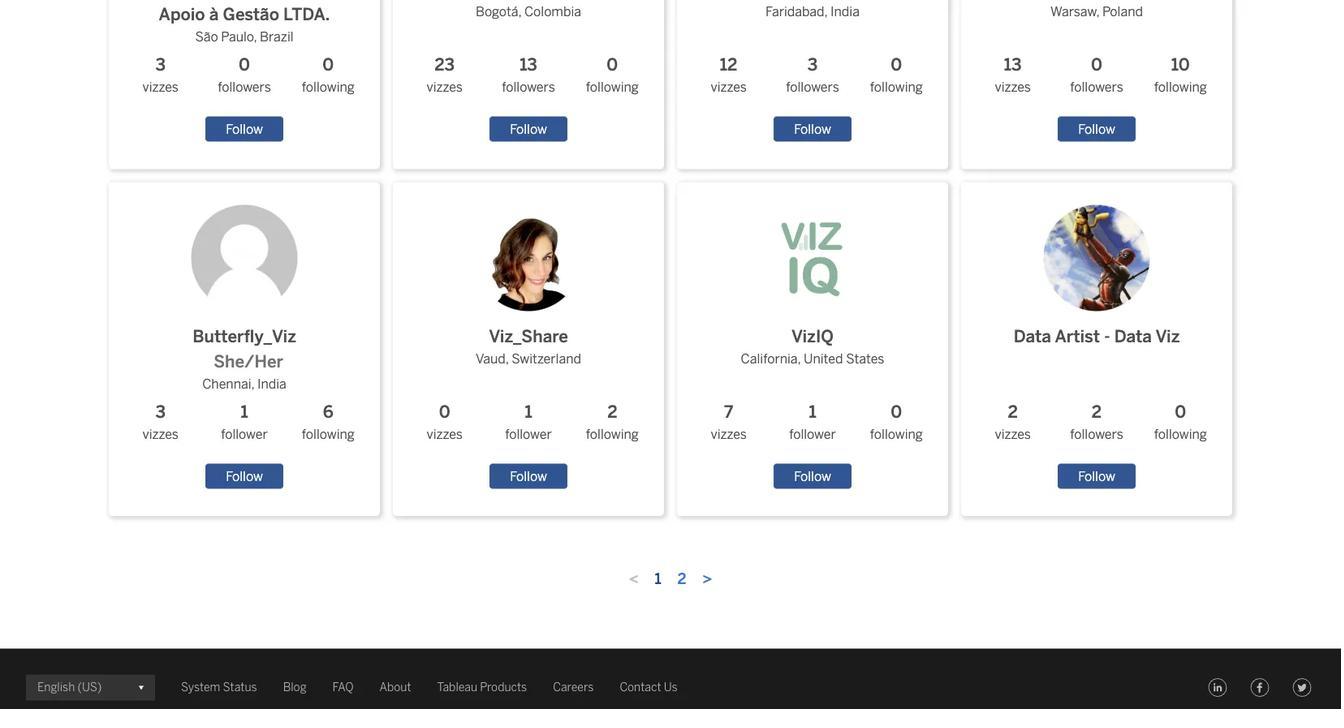 Task type: vqa. For each thing, say whether or not it's contained in the screenshot.
6 following
yes



Task type: describe. For each thing, give the bounding box(es) containing it.
system status
[[181, 681, 257, 695]]

23 vizzes
[[427, 55, 463, 95]]

careers link
[[553, 678, 594, 698]]

(us)
[[77, 681, 102, 695]]

viziq
[[792, 326, 834, 347]]

-
[[1104, 326, 1110, 347]]

followers for 13
[[1070, 80, 1123, 95]]

vaud, switzerland
[[476, 351, 581, 367]]

followers for 12
[[786, 80, 839, 95]]

13 for 13 followers
[[520, 55, 537, 75]]

avatar image for butterfly_viz image
[[191, 205, 298, 311]]

são
[[195, 29, 218, 45]]

followers for 2
[[1070, 427, 1123, 442]]

são paulo, brazil
[[195, 29, 294, 45]]

3 for 0
[[155, 55, 166, 75]]

paulo,
[[221, 29, 257, 45]]

tableau products link
[[437, 678, 527, 698]]

follower for 0
[[789, 427, 836, 442]]

7 vizzes
[[711, 402, 747, 442]]

3 inside 3 followers
[[808, 55, 818, 75]]

colombia
[[524, 4, 581, 20]]

about link
[[380, 678, 411, 698]]

13 vizzes
[[995, 55, 1031, 95]]

viz_share
[[489, 326, 568, 347]]

tableau products
[[437, 681, 527, 695]]

>
[[703, 570, 712, 588]]

13 for 13 vizzes
[[1004, 55, 1022, 75]]

selected language element
[[37, 675, 144, 701]]

faridabad,
[[766, 4, 828, 20]]

2 vizzes
[[995, 402, 1031, 442]]

followers for 3
[[218, 80, 271, 95]]

us
[[664, 681, 678, 695]]

india for faridabad, india
[[831, 4, 860, 20]]

avatar image for viziq image
[[759, 205, 866, 311]]

23
[[435, 55, 455, 75]]

warsaw, poland
[[1051, 4, 1143, 20]]

chennai, india
[[202, 376, 286, 392]]

butterfly_viz
[[193, 326, 296, 347]]

1 data from the left
[[1014, 326, 1051, 347]]

poland
[[1102, 4, 1143, 20]]

0 following for 0
[[302, 55, 355, 95]]

1 for butterfly_viz
[[241, 402, 248, 422]]

viz
[[1156, 326, 1180, 347]]

followers for 23
[[502, 80, 555, 95]]

6 following
[[302, 402, 355, 442]]

faq
[[332, 681, 354, 695]]

7
[[724, 402, 733, 422]]

0 followers for 10
[[1070, 55, 1123, 95]]

2 for 2 following
[[607, 402, 617, 422]]

10
[[1171, 55, 1190, 75]]

chennai,
[[202, 376, 254, 392]]

follower for 6
[[221, 427, 268, 442]]

13 followers
[[502, 55, 555, 95]]

1 for viz_share
[[525, 402, 532, 422]]

warsaw,
[[1051, 4, 1100, 20]]

careers
[[553, 681, 594, 695]]

0 vizzes
[[427, 402, 463, 442]]

0 followers for 0
[[218, 55, 271, 95]]

0 following for 3
[[870, 55, 923, 95]]



Task type: locate. For each thing, give the bounding box(es) containing it.
12 vizzes
[[711, 55, 747, 95]]

0 followers
[[218, 55, 271, 95], [1070, 55, 1123, 95]]

united
[[804, 351, 843, 367]]

2 follower from the left
[[505, 427, 552, 442]]

follower down "vaud, switzerland" at left
[[505, 427, 552, 442]]

data artist - data viz link
[[1014, 192, 1180, 349]]

1 follower from the left
[[221, 427, 268, 442]]

0 followers down warsaw, poland
[[1070, 55, 1123, 95]]

avatar image for data artist - data viz image
[[1044, 205, 1150, 311]]

vizzes
[[142, 80, 178, 95], [427, 80, 463, 95], [711, 80, 747, 95], [995, 80, 1031, 95], [142, 427, 178, 442], [427, 427, 463, 442], [711, 427, 747, 442], [995, 427, 1031, 442]]

1 follower
[[221, 402, 268, 442], [505, 402, 552, 442], [789, 402, 836, 442]]

artist
[[1055, 326, 1100, 347]]

2 for 2 followers
[[1092, 402, 1102, 422]]

1 follower for 0
[[789, 402, 836, 442]]

10 following
[[1154, 55, 1207, 95]]

1 left 2 button
[[655, 570, 661, 588]]

1 horizontal spatial india
[[831, 4, 860, 20]]

products
[[480, 681, 527, 695]]

contact us link
[[620, 678, 678, 698]]

2 button
[[669, 567, 695, 592]]

3 1 follower from the left
[[789, 402, 836, 442]]

2 horizontal spatial follower
[[789, 427, 836, 442]]

2 inside 2 vizzes
[[1008, 402, 1018, 422]]

0 following for 13
[[586, 55, 639, 95]]

1 3 vizzes from the top
[[142, 55, 178, 95]]

2 horizontal spatial 1 follower
[[789, 402, 836, 442]]

0
[[239, 55, 250, 75], [323, 55, 334, 75], [607, 55, 618, 75], [891, 55, 902, 75], [1091, 55, 1102, 75], [439, 402, 450, 422], [891, 402, 902, 422], [1175, 402, 1186, 422]]

2 13 from the left
[[1004, 55, 1022, 75]]

english
[[37, 681, 75, 695]]

3 vizzes for 1
[[142, 402, 178, 442]]

3 for 6
[[155, 402, 166, 422]]

1 1 follower from the left
[[221, 402, 268, 442]]

0 vertical spatial india
[[831, 4, 860, 20]]

2 for 2 vizzes
[[1008, 402, 1018, 422]]

2 for 2
[[678, 570, 687, 588]]

2 inside 2 followers
[[1092, 402, 1102, 422]]

1 down chennai, india
[[241, 402, 248, 422]]

data right -
[[1114, 326, 1152, 347]]

0 following for 2
[[1154, 402, 1207, 442]]

blog
[[283, 681, 307, 695]]

viziq link
[[741, 192, 884, 349]]

bogotá,
[[476, 4, 522, 20]]

13 inside 13 followers
[[520, 55, 537, 75]]

< button
[[621, 567, 647, 592]]

india right faridabad, at the right of page
[[831, 4, 860, 20]]

2 3 vizzes from the top
[[142, 402, 178, 442]]

0 horizontal spatial india
[[257, 376, 286, 392]]

1 vertical spatial 3 vizzes
[[142, 402, 178, 442]]

2 0 followers from the left
[[1070, 55, 1123, 95]]

3
[[155, 55, 166, 75], [808, 55, 818, 75], [155, 402, 166, 422]]

english (us)
[[37, 681, 102, 695]]

brazil
[[260, 29, 294, 45]]

bogotá, colombia
[[476, 4, 581, 20]]

following
[[302, 80, 355, 95], [586, 80, 639, 95], [870, 80, 923, 95], [1154, 80, 1207, 95], [302, 427, 355, 442], [586, 427, 639, 442], [870, 427, 923, 442], [1154, 427, 1207, 442]]

1 horizontal spatial follower
[[505, 427, 552, 442]]

1 down "vaud, switzerland" at left
[[525, 402, 532, 422]]

california, united states
[[741, 351, 884, 367]]

3 vizzes
[[142, 55, 178, 95], [142, 402, 178, 442]]

faridabad, india
[[766, 4, 860, 20]]

0 horizontal spatial 0 followers
[[218, 55, 271, 95]]

2 inside 2 following
[[607, 402, 617, 422]]

2
[[607, 402, 617, 422], [1008, 402, 1018, 422], [1092, 402, 1102, 422], [678, 570, 687, 588]]

1 inside button
[[655, 570, 661, 588]]

1 horizontal spatial 1 follower
[[505, 402, 552, 442]]

follow button
[[206, 117, 283, 142], [490, 117, 567, 142], [774, 117, 851, 142], [1058, 117, 1136, 142], [206, 464, 283, 489], [490, 464, 567, 489], [774, 464, 851, 489], [1058, 464, 1136, 489]]

avatar image for viz_share image
[[475, 205, 582, 311]]

followers
[[218, 80, 271, 95], [502, 80, 555, 95], [786, 80, 839, 95], [1070, 80, 1123, 95], [1070, 427, 1123, 442]]

0 horizontal spatial 13
[[520, 55, 537, 75]]

0 inside 0 vizzes
[[439, 402, 450, 422]]

butterfly_viz she/her
[[193, 326, 296, 372]]

3 followers
[[786, 55, 839, 95]]

follow
[[226, 121, 263, 137], [510, 121, 547, 137], [794, 121, 831, 137], [1078, 121, 1115, 137], [226, 469, 263, 484], [510, 469, 547, 484], [794, 469, 831, 484], [1078, 469, 1115, 484]]

0 following
[[302, 55, 355, 95], [586, 55, 639, 95], [870, 55, 923, 95], [870, 402, 923, 442], [1154, 402, 1207, 442]]

india down the she/her
[[257, 376, 286, 392]]

2 inside 2 button
[[678, 570, 687, 588]]

1 horizontal spatial 13
[[1004, 55, 1022, 75]]

data artist - data viz
[[1014, 326, 1180, 347]]

1 0 followers from the left
[[218, 55, 271, 95]]

follower
[[221, 427, 268, 442], [505, 427, 552, 442], [789, 427, 836, 442]]

13 inside 13 vizzes
[[1004, 55, 1022, 75]]

follower for 2
[[505, 427, 552, 442]]

switzerland
[[512, 351, 581, 367]]

1
[[241, 402, 248, 422], [525, 402, 532, 422], [809, 402, 816, 422], [655, 570, 661, 588]]

tableau
[[437, 681, 477, 695]]

2 followers
[[1070, 402, 1123, 442]]

1 follower for 6
[[221, 402, 268, 442]]

she/her
[[214, 351, 283, 372]]

0 horizontal spatial follower
[[221, 427, 268, 442]]

6
[[323, 402, 334, 422]]

2 data from the left
[[1114, 326, 1152, 347]]

contact us
[[620, 681, 678, 695]]

data
[[1014, 326, 1051, 347], [1114, 326, 1152, 347]]

1 follower for 2
[[505, 402, 552, 442]]

faq link
[[332, 678, 354, 698]]

2 1 follower from the left
[[505, 402, 552, 442]]

> button
[[695, 567, 720, 592]]

1 horizontal spatial 0 followers
[[1070, 55, 1123, 95]]

0 vertical spatial 3 vizzes
[[142, 55, 178, 95]]

1 down "california, united states"
[[809, 402, 816, 422]]

follower down chennai, india
[[221, 427, 268, 442]]

0 following for 1
[[870, 402, 923, 442]]

1 button
[[647, 567, 669, 592]]

0 horizontal spatial 1 follower
[[221, 402, 268, 442]]

system status link
[[181, 678, 257, 698]]

1 horizontal spatial data
[[1114, 326, 1152, 347]]

blog link
[[283, 678, 307, 698]]

system
[[181, 681, 220, 695]]

0 horizontal spatial data
[[1014, 326, 1051, 347]]

12
[[720, 55, 738, 75]]

vaud,
[[476, 351, 509, 367]]

india
[[831, 4, 860, 20], [257, 376, 286, 392]]

viz_share link
[[462, 192, 595, 349]]

california,
[[741, 351, 801, 367]]

1 for viziq
[[809, 402, 816, 422]]

1 follower down "california, united states"
[[789, 402, 836, 442]]

status
[[223, 681, 257, 695]]

india for chennai, india
[[257, 376, 286, 392]]

data left "artist"
[[1014, 326, 1051, 347]]

contact
[[620, 681, 661, 695]]

3 vizzes for 0
[[142, 55, 178, 95]]

13
[[520, 55, 537, 75], [1004, 55, 1022, 75]]

follower down "california, united states"
[[789, 427, 836, 442]]

2 following
[[586, 402, 639, 442]]

about
[[380, 681, 411, 695]]

<
[[629, 570, 638, 588]]

3 follower from the left
[[789, 427, 836, 442]]

1 follower down "vaud, switzerland" at left
[[505, 402, 552, 442]]

1 follower down chennai, india
[[221, 402, 268, 442]]

1 vertical spatial india
[[257, 376, 286, 392]]

0 followers down são paulo, brazil
[[218, 55, 271, 95]]

states
[[846, 351, 884, 367]]

1 13 from the left
[[520, 55, 537, 75]]



